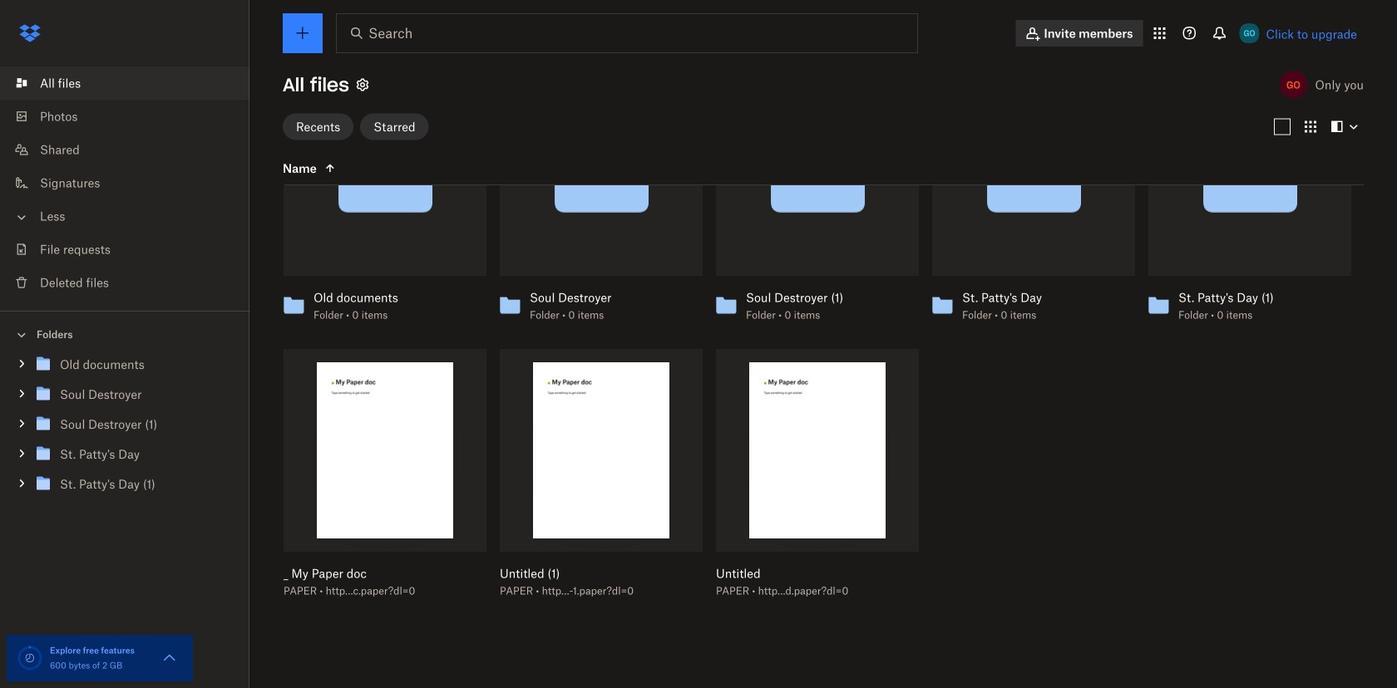 Task type: vqa. For each thing, say whether or not it's contained in the screenshot.
FILE, _ MY PAPER DOC.PAPER row in the left bottom of the page
yes



Task type: locate. For each thing, give the bounding box(es) containing it.
list item
[[0, 67, 250, 100]]

file, _ my paper doc.paper row
[[277, 349, 487, 609]]

list
[[0, 57, 250, 311]]

less image
[[13, 209, 30, 226]]

folder, soul destroyer row
[[493, 73, 703, 333]]

group
[[0, 347, 250, 512]]

column header
[[283, 159, 449, 178]]

folder settings image
[[353, 75, 373, 95]]

folder, st. patty's day (1) row
[[1142, 73, 1352, 333]]

file, untitled.paper row
[[710, 349, 919, 609]]



Task type: describe. For each thing, give the bounding box(es) containing it.
folder, soul destroyer (1) row
[[710, 73, 919, 333]]

file, untitled (1).paper row
[[493, 349, 703, 609]]

quota usage progress bar
[[17, 646, 43, 672]]

folder, st. patty's day row
[[926, 73, 1136, 333]]

quota usage image
[[17, 646, 43, 672]]

dropbox image
[[13, 17, 47, 50]]

Search in folder "Dropbox" text field
[[369, 23, 884, 43]]

folder, old documents row
[[277, 73, 487, 333]]



